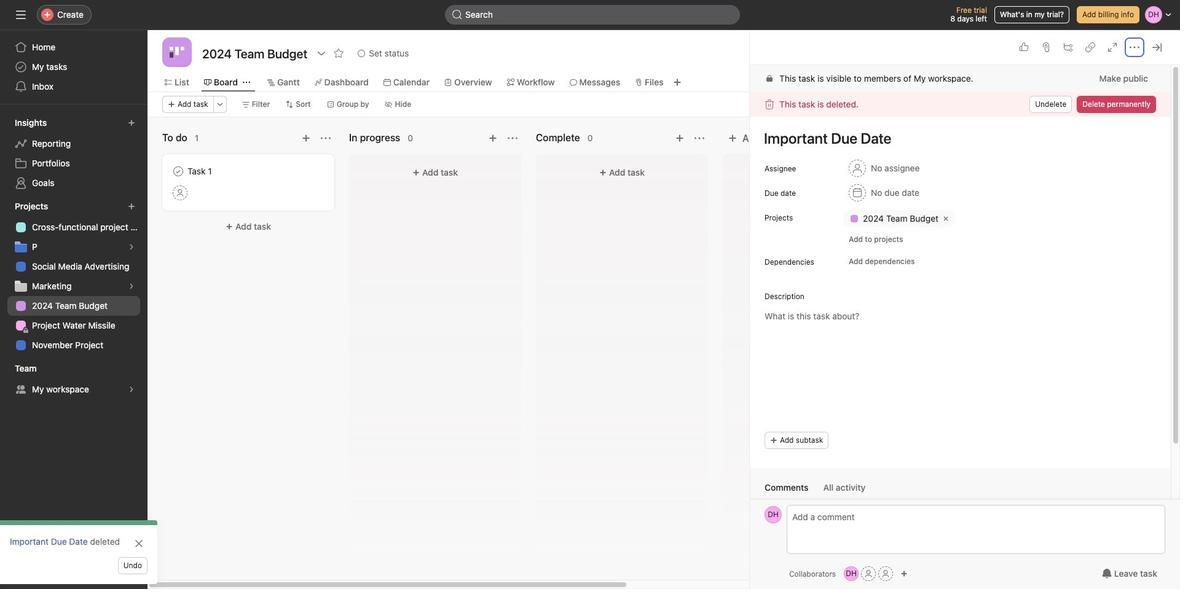 Task type: describe. For each thing, give the bounding box(es) containing it.
1 add task image from the left
[[301, 133, 311, 143]]

more actions for this task image
[[1131, 42, 1140, 52]]

insights element
[[0, 112, 148, 196]]

dh image
[[768, 507, 779, 524]]

teams element
[[0, 358, 148, 402]]

new insights image
[[128, 119, 135, 127]]

board image
[[170, 45, 185, 60]]

Task Name text field
[[757, 124, 1157, 153]]

dh image
[[847, 567, 857, 582]]

copy task link image
[[1086, 42, 1096, 52]]

add tab image
[[673, 78, 683, 87]]

remove image
[[942, 214, 952, 224]]

prominent image
[[453, 10, 463, 20]]

close image
[[134, 539, 144, 549]]

more section actions image
[[695, 133, 705, 143]]

close details image
[[1153, 42, 1163, 52]]

add to starred image
[[334, 49, 344, 58]]



Task type: locate. For each thing, give the bounding box(es) containing it.
attachments: add a file to this task, important due date image
[[1042, 42, 1052, 52]]

Mark complete checkbox
[[171, 164, 186, 179]]

add task image
[[675, 133, 685, 143]]

0 horizontal spatial more section actions image
[[321, 133, 331, 143]]

more section actions image
[[321, 133, 331, 143], [508, 133, 518, 143]]

more actions image
[[216, 101, 224, 108]]

1 horizontal spatial add task image
[[488, 133, 498, 143]]

show options image
[[317, 49, 327, 58]]

add task image
[[301, 133, 311, 143], [488, 133, 498, 143]]

important due date dialog
[[750, 30, 1181, 590]]

list box
[[445, 5, 741, 25]]

mark complete image
[[171, 164, 186, 179]]

2 add task image from the left
[[488, 133, 498, 143]]

None text field
[[199, 42, 311, 65]]

add or remove collaborators image
[[901, 571, 909, 578]]

more section actions image for first add task icon from right
[[508, 133, 518, 143]]

see details, p image
[[128, 244, 135, 251]]

0 horizontal spatial add task image
[[301, 133, 311, 143]]

tab actions image
[[243, 79, 250, 86]]

projects element
[[0, 196, 148, 358]]

global element
[[0, 30, 148, 104]]

1 horizontal spatial more section actions image
[[508, 133, 518, 143]]

tab list
[[765, 482, 1157, 502]]

hide sidebar image
[[16, 10, 26, 20]]

new project or portfolio image
[[128, 203, 135, 210]]

1 more section actions image from the left
[[321, 133, 331, 143]]

2 more section actions image from the left
[[508, 133, 518, 143]]

tab list inside important due date dialog
[[765, 482, 1157, 502]]

main content inside important due date dialog
[[750, 65, 1172, 562]]

full screen image
[[1108, 42, 1118, 52]]

add subtask image
[[1064, 42, 1074, 52]]

more section actions image for 2nd add task icon from right
[[321, 133, 331, 143]]

0 likes. click to like this task image
[[1020, 42, 1030, 52]]

main content
[[750, 65, 1172, 562]]



Task type: vqa. For each thing, say whether or not it's contained in the screenshot.
More section actions image to the right
yes



